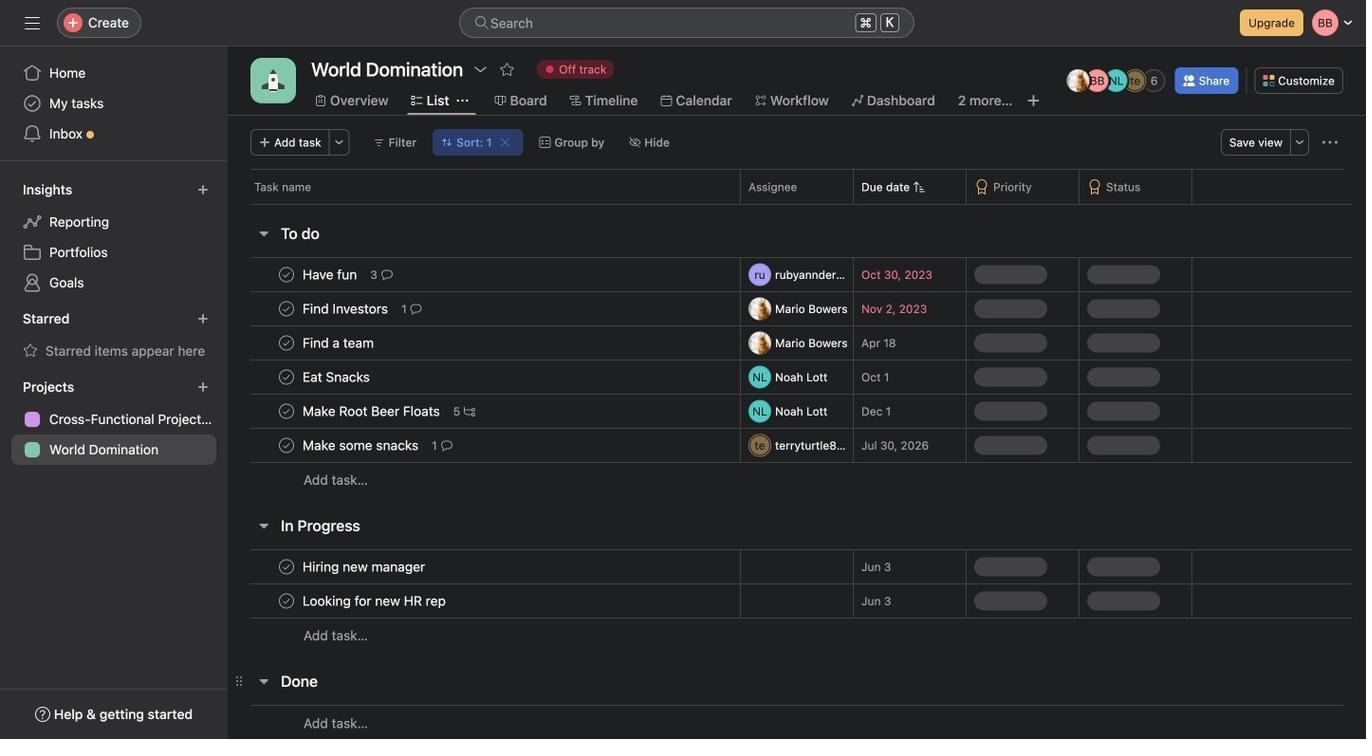Task type: describe. For each thing, give the bounding box(es) containing it.
mark complete checkbox inside make some snacks cell
[[275, 434, 298, 457]]

header in progress tree grid
[[228, 549, 1366, 653]]

mark complete checkbox for task name text field within 'find investors' cell
[[275, 297, 298, 320]]

global element
[[0, 46, 228, 160]]

mark complete checkbox for task name text field inside the the hiring new manager cell
[[275, 556, 298, 578]]

mark complete image for task name text field in the eat snacks cell
[[275, 366, 298, 389]]

rocket image
[[262, 69, 285, 92]]

mark complete image for make root beer floats cell
[[275, 400, 298, 423]]

1 comment image for 'find investors' cell at top
[[411, 303, 422, 315]]

collapse task list for this group image
[[256, 674, 271, 689]]

task name text field for make root beer floats cell
[[299, 402, 446, 421]]

new insights image
[[197, 184, 209, 195]]

add to starred image
[[499, 62, 515, 77]]

new project or portfolio image
[[197, 381, 209, 393]]

hide sidebar image
[[25, 15, 40, 30]]

find investors cell
[[228, 291, 740, 326]]

make some snacks cell
[[228, 428, 740, 463]]

mark complete image for looking for new hr rep cell
[[275, 590, 298, 613]]

have fun cell
[[228, 257, 740, 292]]

hiring new manager cell
[[228, 549, 740, 585]]

add tab image
[[1026, 93, 1041, 108]]

3 comments image
[[381, 269, 393, 280]]

mark complete checkbox inside looking for new hr rep cell
[[275, 590, 298, 613]]

projects element
[[0, 370, 228, 469]]

eat snacks cell
[[228, 360, 740, 395]]

mark complete checkbox for task name text field in the eat snacks cell
[[275, 366, 298, 389]]

task name text field for the hiring new manager cell
[[299, 557, 431, 576]]

find a team cell
[[228, 325, 740, 361]]

mark complete image for task name text field within have fun cell
[[275, 263, 298, 286]]



Task type: vqa. For each thing, say whether or not it's contained in the screenshot.
3rd Mark complete checkbox from the top
yes



Task type: locate. For each thing, give the bounding box(es) containing it.
mark complete image
[[275, 400, 298, 423], [275, 434, 298, 457], [275, 556, 298, 578], [275, 590, 298, 613]]

mark complete image inside eat snacks cell
[[275, 366, 298, 389]]

task name text field for have fun cell
[[299, 265, 363, 284]]

mark complete image inside 'find investors' cell
[[275, 297, 298, 320]]

mark complete checkbox inside find a team cell
[[275, 332, 298, 354]]

1 comment image down make root beer floats cell
[[441, 440, 452, 451]]

mark complete checkbox for task name text field inside the find a team cell
[[275, 332, 298, 354]]

collapse task list for this group image
[[256, 226, 271, 241], [256, 518, 271, 533]]

mark complete checkbox inside make root beer floats cell
[[275, 400, 298, 423]]

mark complete checkbox inside the hiring new manager cell
[[275, 556, 298, 578]]

mark complete image inside make root beer floats cell
[[275, 400, 298, 423]]

2 task name text field from the top
[[299, 299, 394, 318]]

1 vertical spatial 1 comment image
[[441, 440, 452, 451]]

1 collapse task list for this group image from the top
[[256, 226, 271, 241]]

0 horizontal spatial 1 comment image
[[411, 303, 422, 315]]

6 mark complete checkbox from the top
[[275, 590, 298, 613]]

2 task name text field from the top
[[299, 592, 452, 611]]

mark complete image for task name text field inside the find a team cell
[[275, 332, 298, 354]]

Task name text field
[[299, 436, 424, 455], [299, 592, 452, 611]]

mark complete checkbox inside 'find investors' cell
[[275, 297, 298, 320]]

add items to starred image
[[197, 313, 209, 325]]

Task name text field
[[299, 265, 363, 284], [299, 299, 394, 318], [299, 334, 380, 353], [299, 368, 376, 387], [299, 402, 446, 421], [299, 557, 431, 576]]

mark complete checkbox inside eat snacks cell
[[275, 366, 298, 389]]

collapse task list for this group image for have fun cell
[[256, 226, 271, 241]]

show options image
[[473, 62, 488, 77]]

5 subtasks image
[[464, 406, 476, 417]]

4 task name text field from the top
[[299, 368, 376, 387]]

collapse task list for this group image for the hiring new manager cell
[[256, 518, 271, 533]]

Mark complete checkbox
[[275, 263, 298, 286], [275, 297, 298, 320], [275, 332, 298, 354], [275, 434, 298, 457], [275, 556, 298, 578], [275, 590, 298, 613]]

mark complete image for the hiring new manager cell
[[275, 556, 298, 578]]

1 mark complete checkbox from the top
[[275, 366, 298, 389]]

tab actions image
[[457, 95, 468, 106]]

2 mark complete image from the top
[[275, 297, 298, 320]]

1 task name text field from the top
[[299, 265, 363, 284]]

task name text field for find a team cell
[[299, 334, 380, 353]]

1 comment image
[[411, 303, 422, 315], [441, 440, 452, 451]]

4 mark complete checkbox from the top
[[275, 434, 298, 457]]

task name text field for mark complete checkbox inside looking for new hr rep cell
[[299, 592, 452, 611]]

looking for new hr rep cell
[[228, 584, 740, 619]]

0 vertical spatial mark complete checkbox
[[275, 366, 298, 389]]

task name text field inside eat snacks cell
[[299, 368, 376, 387]]

mark complete image for task name text field within 'find investors' cell
[[275, 297, 298, 320]]

mark complete checkbox inside have fun cell
[[275, 263, 298, 286]]

task name text field inside have fun cell
[[299, 265, 363, 284]]

mark complete image inside looking for new hr rep cell
[[275, 590, 298, 613]]

4 mark complete image from the top
[[275, 590, 298, 613]]

1 mark complete image from the top
[[275, 263, 298, 286]]

task name text field for mark complete checkbox inside the make some snacks cell
[[299, 436, 424, 455]]

Mark complete checkbox
[[275, 366, 298, 389], [275, 400, 298, 423]]

mark complete image inside the hiring new manager cell
[[275, 556, 298, 578]]

more options image
[[1294, 137, 1306, 148]]

3 task name text field from the top
[[299, 334, 380, 353]]

more actions image
[[1323, 135, 1338, 150]]

3 mark complete image from the top
[[275, 556, 298, 578]]

1 comment image inside make some snacks cell
[[441, 440, 452, 451]]

1 vertical spatial task name text field
[[299, 592, 452, 611]]

1 mark complete checkbox from the top
[[275, 263, 298, 286]]

mark complete image inside make some snacks cell
[[275, 434, 298, 457]]

task name text field for 'find investors' cell at top
[[299, 299, 394, 318]]

task name text field inside make some snacks cell
[[299, 436, 424, 455]]

2 collapse task list for this group image from the top
[[256, 518, 271, 533]]

1 comment image for make some snacks cell
[[441, 440, 452, 451]]

0 vertical spatial collapse task list for this group image
[[256, 226, 271, 241]]

insights element
[[0, 173, 228, 302]]

2 mark complete checkbox from the top
[[275, 400, 298, 423]]

more actions image
[[334, 137, 345, 148]]

mark complete checkbox for task name text field within make root beer floats cell
[[275, 400, 298, 423]]

header to do tree grid
[[228, 257, 1366, 497]]

task name text field inside looking for new hr rep cell
[[299, 592, 452, 611]]

1 mark complete image from the top
[[275, 400, 298, 423]]

5 mark complete checkbox from the top
[[275, 556, 298, 578]]

row
[[228, 169, 1366, 204], [251, 203, 1352, 205], [228, 257, 1366, 292], [228, 291, 1366, 326], [228, 325, 1366, 361], [228, 360, 1366, 395], [228, 394, 1366, 429], [228, 428, 1366, 463], [228, 462, 1366, 497], [228, 549, 1366, 585], [228, 584, 1366, 619], [228, 618, 1366, 653], [228, 705, 1366, 739]]

task name text field inside find a team cell
[[299, 334, 380, 353]]

3 mark complete checkbox from the top
[[275, 332, 298, 354]]

2 mark complete image from the top
[[275, 434, 298, 457]]

1 vertical spatial mark complete checkbox
[[275, 400, 298, 423]]

clear image
[[500, 137, 511, 148]]

3 mark complete image from the top
[[275, 332, 298, 354]]

None field
[[459, 8, 915, 38]]

1 comment image up find a team cell
[[411, 303, 422, 315]]

5 task name text field from the top
[[299, 402, 446, 421]]

0 vertical spatial 1 comment image
[[411, 303, 422, 315]]

task name text field inside 'find investors' cell
[[299, 299, 394, 318]]

1 task name text field from the top
[[299, 436, 424, 455]]

0 vertical spatial task name text field
[[299, 436, 424, 455]]

1 horizontal spatial 1 comment image
[[441, 440, 452, 451]]

1 vertical spatial collapse task list for this group image
[[256, 518, 271, 533]]

4 mark complete image from the top
[[275, 366, 298, 389]]

mark complete image inside find a team cell
[[275, 332, 298, 354]]

mark complete image for make some snacks cell
[[275, 434, 298, 457]]

task name text field inside make root beer floats cell
[[299, 402, 446, 421]]

task name text field inside the hiring new manager cell
[[299, 557, 431, 576]]

make root beer floats cell
[[228, 394, 740, 429]]

Search tasks, projects, and more text field
[[459, 8, 915, 38]]

2 mark complete checkbox from the top
[[275, 297, 298, 320]]

task name text field for eat snacks cell
[[299, 368, 376, 387]]

mark complete image
[[275, 263, 298, 286], [275, 297, 298, 320], [275, 332, 298, 354], [275, 366, 298, 389]]

6 task name text field from the top
[[299, 557, 431, 576]]

mark complete checkbox for task name text field within have fun cell
[[275, 263, 298, 286]]

starred element
[[0, 302, 228, 370]]



